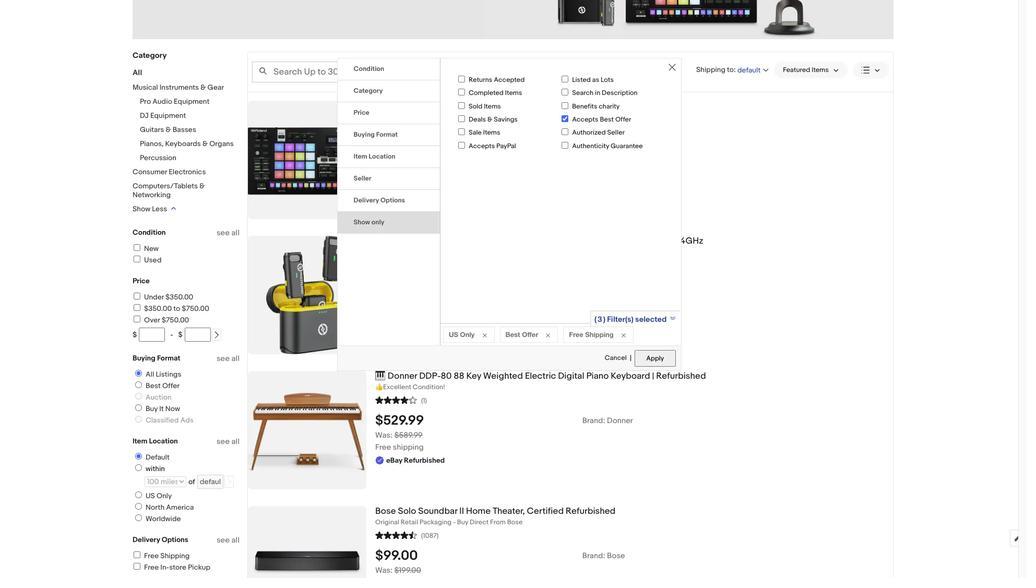 Task type: describe. For each thing, give the bounding box(es) containing it.
packaging
[[420, 519, 452, 527]]

hollyland lark m1 wireless lavalier microphone, noise cancellation 656ft 2.4ghz link
[[376, 236, 894, 247]]

Default radio
[[135, 453, 142, 460]]

$199.00
[[395, 566, 421, 576]]

noise
[[570, 236, 593, 247]]

rated
[[606, 123, 628, 133]]

ads
[[181, 416, 194, 425]]

0 vertical spatial buy
[[146, 405, 158, 414]]

1 horizontal spatial price
[[354, 109, 370, 117]]

free inside brand: donner was: $589.99 free shipping
[[376, 443, 391, 453]]

new link
[[132, 244, 159, 253]]

items for sold items
[[484, 102, 501, 111]]

in-
[[161, 564, 169, 572]]

new
[[144, 244, 159, 253]]

see all button for delivery options
[[217, 536, 240, 546]]

4.5 out of 5 stars image
[[376, 531, 417, 540]]

0 horizontal spatial delivery
[[133, 536, 160, 545]]

0 horizontal spatial best
[[146, 382, 161, 391]]

0 horizontal spatial delivery options
[[133, 536, 188, 545]]

keyboards
[[165, 139, 201, 148]]

north america
[[146, 504, 194, 512]]

🎹 donner ddp-80 88 key weighted electric digital piano keyboard | refurbished image
[[248, 371, 367, 490]]

1 horizontal spatial only
[[460, 331, 475, 339]]

0 horizontal spatial options
[[162, 536, 188, 545]]

Classified Ads radio
[[135, 416, 142, 423]]

roland verselab mv-1 production studio refurbished image
[[248, 101, 367, 219]]

see for delivery options
[[217, 536, 230, 546]]

(1087)
[[422, 532, 439, 540]]

All Listings radio
[[135, 370, 142, 377]]

1 horizontal spatial delivery options
[[354, 196, 405, 205]]

us only link
[[131, 492, 174, 501]]

Accepts Best Offer checkbox
[[562, 115, 569, 122]]

ebay for $527.99
[[387, 151, 403, 160]]

1 horizontal spatial format
[[376, 130, 398, 139]]

keyboard
[[611, 371, 651, 382]]

$350.00 to $750.00 checkbox
[[134, 305, 141, 311]]

all for item location
[[232, 437, 240, 447]]

1 vertical spatial buying
[[133, 354, 156, 363]]

refurbished up accepts best offer checkbox
[[541, 101, 590, 111]]

0 horizontal spatial item
[[133, 437, 147, 446]]

best offer link
[[131, 382, 182, 391]]

default text field
[[197, 475, 223, 489]]

deals
[[469, 115, 486, 124]]

accepts best offer
[[573, 115, 632, 124]]

from
[[490, 519, 506, 527]]

Over $750.00 checkbox
[[134, 316, 141, 323]]

2 vertical spatial offer
[[162, 382, 180, 391]]

under $350.00 link
[[132, 293, 193, 302]]

items for sale items
[[484, 129, 501, 137]]

see for item location
[[217, 437, 230, 447]]

tab list containing condition
[[338, 58, 440, 234]]

accepted
[[494, 76, 525, 84]]

authenticity
[[573, 142, 610, 150]]

sold
[[469, 102, 483, 111]]

& down dj equipment link
[[166, 125, 171, 134]]

& left gear
[[201, 83, 206, 92]]

accepts paypal
[[469, 142, 517, 150]]

within radio
[[135, 465, 142, 472]]

consumer
[[133, 168, 167, 177]]

pro audio equipment link
[[140, 97, 210, 106]]

percussion link
[[140, 154, 177, 162]]

key
[[467, 371, 482, 382]]

worldwide
[[146, 515, 181, 524]]

listed as lots
[[573, 76, 614, 84]]

0 vertical spatial free shipping
[[569, 331, 614, 339]]

networking
[[133, 191, 171, 200]]

0 horizontal spatial -
[[170, 331, 173, 340]]

see all for item location
[[217, 437, 240, 447]]

3
[[598, 315, 603, 325]]

1 vertical spatial location
[[149, 437, 178, 446]]

benefits
[[573, 102, 598, 111]]

1 horizontal spatial condition
[[354, 65, 384, 73]]

dj
[[140, 111, 149, 120]]

auction link
[[131, 393, 174, 402]]

hollyland lark m1 wireless lavalier microphone, noise cancellation 656ft 2.4ghz
[[376, 236, 704, 247]]

Returns Accepted checkbox
[[459, 76, 465, 82]]

musical
[[133, 83, 158, 92]]

theater,
[[493, 507, 525, 517]]

wireless
[[447, 236, 482, 247]]

0 horizontal spatial price
[[133, 277, 150, 286]]

top rated plus
[[592, 123, 644, 133]]

1 vertical spatial buying format
[[133, 354, 181, 363]]

in
[[595, 89, 601, 97]]

worldwide link
[[131, 515, 183, 524]]

direct
[[470, 519, 489, 527]]

over $750.00 link
[[132, 316, 189, 325]]

1 vertical spatial best offer
[[146, 382, 180, 391]]

home
[[466, 507, 491, 517]]

Minimum Value text field
[[139, 328, 165, 342]]

Listed as Lots checkbox
[[562, 76, 569, 82]]

percussion
[[140, 154, 177, 162]]

seller inside tab list
[[354, 174, 372, 183]]

piano
[[587, 371, 609, 382]]

Benefits charity checkbox
[[562, 102, 569, 109]]

brand: for donner
[[583, 416, 606, 426]]

1 vertical spatial best
[[506, 331, 521, 339]]

Free Shipping checkbox
[[134, 552, 141, 559]]

show only
[[354, 218, 385, 227]]

1 vertical spatial format
[[157, 354, 181, 363]]

0 horizontal spatial us
[[146, 492, 155, 501]]

bose solo soundbar ii home theater, certified refurbished link
[[376, 507, 894, 518]]

north
[[146, 504, 165, 512]]

microphone,
[[517, 236, 568, 247]]

items for completed items
[[506, 89, 523, 97]]

now
[[165, 405, 180, 414]]

0 vertical spatial best offer
[[506, 331, 539, 339]]

see all button for condition
[[217, 228, 240, 238]]

show inside all musical instruments & gear pro audio equipment dj equipment guitars & basses pianos, keyboards & organs percussion consumer electronics computers/tablets & networking show less
[[133, 205, 151, 214]]

description
[[602, 89, 638, 97]]

authorized seller
[[573, 129, 625, 137]]

refurbished down lark
[[404, 274, 445, 283]]

Original Retail Packaging - Buy Direct From Bose text field
[[376, 519, 894, 527]]

classified
[[146, 416, 179, 425]]

)
[[604, 315, 606, 325]]

was: for $199.00
[[376, 566, 393, 576]]

selected
[[636, 315, 667, 325]]

category inside tab list
[[354, 87, 383, 95]]

shipping
[[393, 443, 424, 453]]

america
[[166, 504, 194, 512]]

cancel
[[605, 354, 627, 362]]

(1)
[[422, 397, 427, 405]]

hollyland lark m1 wireless lavalier microphone, noise cancellation 656ft 2.4ghz image
[[266, 236, 348, 355]]

brand: donner was: $589.99 free shipping
[[376, 416, 634, 453]]

1 vertical spatial $750.00
[[162, 316, 189, 325]]

Accepts PayPal checkbox
[[459, 142, 465, 149]]

sold items
[[469, 102, 501, 111]]

0 vertical spatial $350.00
[[166, 293, 193, 302]]

1 horizontal spatial options
[[381, 196, 405, 205]]

656ft
[[649, 236, 671, 247]]

returns
[[469, 76, 493, 84]]

1 vertical spatial item location
[[133, 437, 178, 446]]

see all for condition
[[217, 228, 240, 238]]

80
[[441, 371, 452, 382]]

used link
[[132, 256, 162, 265]]

ebay refurbished for $527.99
[[387, 151, 445, 160]]

cancel button
[[605, 350, 628, 368]]

[object undefined] image
[[583, 123, 644, 133]]

authenticity guarantee
[[573, 142, 643, 150]]

Maximum Value text field
[[185, 328, 211, 342]]

deals & savings
[[469, 115, 518, 124]]

delivery inside tab list
[[354, 196, 379, 205]]

Buy It Now radio
[[135, 405, 142, 412]]

free in-store pickup link
[[132, 564, 211, 572]]

used
[[144, 256, 162, 265]]

m1
[[435, 236, 445, 247]]

0 vertical spatial equipment
[[174, 97, 210, 106]]

0 horizontal spatial us only
[[146, 492, 172, 501]]

refurbished down watching
[[404, 151, 445, 160]]

1 vertical spatial roland
[[607, 137, 632, 147]]

0 horizontal spatial condition
[[133, 228, 166, 237]]

see for condition
[[217, 228, 230, 238]]

go image
[[226, 479, 233, 486]]

ebay refurbished for $529.99
[[387, 456, 445, 465]]

Authenticity Guarantee checkbox
[[562, 142, 569, 149]]

Sold Items checkbox
[[459, 102, 465, 109]]

( 3 ) filter(s) selected
[[595, 315, 667, 325]]

0 vertical spatial $750.00
[[182, 305, 209, 313]]

Under $350.00 checkbox
[[134, 293, 141, 300]]

👍Excellent Condition! text field
[[376, 383, 894, 392]]

$589.99
[[395, 431, 423, 441]]

as
[[593, 76, 600, 84]]

top
[[592, 123, 605, 133]]

accepts for accepts best offer
[[573, 115, 599, 124]]

North America radio
[[135, 504, 142, 510]]

ddp-
[[420, 371, 441, 382]]

electric
[[525, 371, 556, 382]]

soundbar
[[418, 507, 458, 517]]

donner for brand:
[[607, 416, 634, 426]]

all listings link
[[131, 370, 184, 379]]

close image
[[669, 64, 676, 71]]

Search in Description checkbox
[[562, 89, 569, 96]]



Task type: locate. For each thing, give the bounding box(es) containing it.
brand: for bose
[[583, 551, 606, 561]]

2 brand: from the top
[[583, 416, 606, 426]]

🎹 donner ddp-80 88 key weighted electric digital piano keyboard | refurbished link
[[376, 371, 894, 382]]

buy down the ii
[[457, 519, 469, 527]]

pianos,
[[140, 139, 164, 148]]

4 see from the top
[[217, 536, 230, 546]]

bose inside 'brand: bose was: $199.00'
[[607, 551, 626, 561]]

- down over $750.00
[[170, 331, 173, 340]]

see all for buying format
[[217, 354, 240, 364]]

2 horizontal spatial bose
[[607, 551, 626, 561]]

Apply submit
[[635, 350, 676, 367]]

accepts down benefits
[[573, 115, 599, 124]]

item location down 114
[[354, 152, 396, 161]]

1 horizontal spatial category
[[354, 87, 383, 95]]

1 horizontal spatial location
[[369, 152, 396, 161]]

ebay for $529.99
[[387, 456, 403, 465]]

1 horizontal spatial buying format
[[354, 130, 398, 139]]

0 vertical spatial offer
[[616, 115, 632, 124]]

0 horizontal spatial format
[[157, 354, 181, 363]]

all
[[232, 228, 240, 238], [232, 354, 240, 364], [232, 437, 240, 447], [232, 536, 240, 546]]

1 vertical spatial $350.00
[[144, 305, 172, 313]]

1 vertical spatial free shipping
[[144, 552, 190, 561]]

paypal
[[497, 142, 517, 150]]

0 vertical spatial was:
[[376, 431, 393, 441]]

buying up the all listings option
[[133, 354, 156, 363]]

us right us only radio
[[146, 492, 155, 501]]

2 ebay refurbished from the top
[[387, 274, 445, 283]]

1 vertical spatial offer
[[522, 331, 539, 339]]

-
[[170, 331, 173, 340], [453, 519, 456, 527]]

shipping up "free in-store pickup"
[[161, 552, 190, 561]]

buying inside tab list
[[354, 130, 375, 139]]

default link
[[131, 453, 172, 462]]

buying format
[[354, 130, 398, 139], [133, 354, 181, 363]]

0 vertical spatial buying
[[354, 130, 375, 139]]

all for condition
[[232, 228, 240, 238]]

cancellation
[[595, 236, 647, 247]]

location down 114
[[369, 152, 396, 161]]

equipment up guitars & basses link at the top left
[[150, 111, 186, 120]]

dj equipment link
[[140, 111, 186, 120]]

show left only
[[354, 218, 370, 227]]

lark
[[416, 236, 433, 247]]

2 ebay from the top
[[387, 274, 403, 283]]

0 horizontal spatial accepts
[[469, 142, 495, 150]]

refurbished up original retail packaging - buy direct from bose text box
[[566, 507, 616, 517]]

all for all listings
[[146, 370, 154, 379]]

0 vertical spatial category
[[133, 51, 167, 61]]

refurbished inside the 🎹 donner ddp-80 88 key weighted electric digital piano keyboard | refurbished 👍excellent condition!
[[657, 371, 707, 382]]

0 horizontal spatial only
[[157, 492, 172, 501]]

114
[[376, 137, 386, 147]]

was: for $589.99
[[376, 431, 393, 441]]

0 vertical spatial buying format
[[354, 130, 398, 139]]

Authorized Seller checkbox
[[562, 129, 569, 135]]

electronics
[[169, 168, 206, 177]]

2 was: from the top
[[376, 566, 393, 576]]

0 vertical spatial bose
[[376, 507, 396, 517]]

see for buying format
[[217, 354, 230, 364]]

best
[[600, 115, 614, 124], [506, 331, 521, 339], [146, 382, 161, 391]]

1 vertical spatial buy
[[457, 519, 469, 527]]

& left organs
[[203, 139, 208, 148]]

roland up $527.99
[[376, 101, 404, 111]]

free shipping up in-
[[144, 552, 190, 561]]

retail
[[401, 519, 419, 527]]

1 vertical spatial all
[[146, 370, 154, 379]]

ebay refurbished down watching
[[387, 151, 445, 160]]

lots
[[601, 76, 614, 84]]

- inside bose solo soundbar ii home theater, certified refurbished original retail packaging - buy direct from bose
[[453, 519, 456, 527]]

sale items
[[469, 129, 501, 137]]

1 vertical spatial equipment
[[150, 111, 186, 120]]

0 horizontal spatial roland
[[376, 101, 404, 111]]

1 vertical spatial accepts
[[469, 142, 495, 150]]

$ for maximum value text field
[[178, 331, 183, 340]]

items up accepts paypal
[[484, 129, 501, 137]]

1 ebay from the top
[[387, 151, 403, 160]]

us only up the '88'
[[449, 331, 475, 339]]

only up "key"
[[460, 331, 475, 339]]

ebay down 114 watching
[[387, 151, 403, 160]]

ebay refurbished down shipping
[[387, 456, 445, 465]]

item
[[354, 152, 368, 161], [133, 437, 147, 446]]

item location
[[354, 152, 396, 161], [133, 437, 178, 446]]

all right the all listings option
[[146, 370, 154, 379]]

1 vertical spatial ebay refurbished
[[387, 274, 445, 283]]

0 horizontal spatial free shipping
[[144, 552, 190, 561]]

shipping down '3'
[[586, 331, 614, 339]]

us only up north
[[146, 492, 172, 501]]

1 horizontal spatial roland
[[607, 137, 632, 147]]

2 see all from the top
[[217, 354, 240, 364]]

bose down theater,
[[508, 519, 523, 527]]

was:
[[376, 431, 393, 441], [376, 566, 393, 576]]

donner up 👍excellent
[[388, 371, 418, 382]]

Used checkbox
[[134, 256, 141, 263]]

under
[[144, 293, 164, 302]]

delivery
[[354, 196, 379, 205], [133, 536, 160, 545]]

location inside tab list
[[369, 152, 396, 161]]

price
[[354, 109, 370, 117], [133, 277, 150, 286]]

1 vertical spatial shipping
[[161, 552, 190, 561]]

Completed Items checkbox
[[459, 89, 465, 96]]

1 horizontal spatial -
[[453, 519, 456, 527]]

all for all musical instruments & gear pro audio equipment dj equipment guitars & basses pianos, keyboards & organs percussion consumer electronics computers/tablets & networking show less
[[133, 68, 142, 78]]

refurbished inside bose solo soundbar ii home theater, certified refurbished original retail packaging - buy direct from bose
[[566, 507, 616, 517]]

was: down $529.99
[[376, 431, 393, 441]]

1 vertical spatial category
[[354, 87, 383, 95]]

all for delivery options
[[232, 536, 240, 546]]

0 vertical spatial only
[[460, 331, 475, 339]]

3 all from the top
[[232, 437, 240, 447]]

delivery options
[[354, 196, 405, 205], [133, 536, 188, 545]]

(
[[595, 315, 597, 325]]

pickup
[[188, 564, 211, 572]]

musical instruments & gear link
[[133, 83, 224, 92]]

free right free shipping option
[[144, 552, 159, 561]]

delivery up free shipping option
[[133, 536, 160, 545]]

2 see from the top
[[217, 354, 230, 364]]

see all button for buying format
[[217, 354, 240, 364]]

best offer up electric
[[506, 331, 539, 339]]

only
[[372, 218, 385, 227]]

bose solo soundbar ii home theater, certified refurbished image
[[248, 521, 367, 579]]

$ left maximum value text field
[[178, 331, 183, 340]]

2 all from the top
[[232, 354, 240, 364]]

over $750.00
[[144, 316, 189, 325]]

2 $ from the left
[[178, 331, 183, 340]]

0 horizontal spatial location
[[149, 437, 178, 446]]

1 horizontal spatial item
[[354, 152, 368, 161]]

seller up the brand: roland
[[608, 129, 625, 137]]

authorized
[[573, 129, 606, 137]]

$ for minimum value text box on the bottom left of page
[[133, 331, 137, 340]]

audio
[[153, 97, 172, 106]]

brand: roland
[[583, 137, 632, 147]]

4 see all button from the top
[[217, 536, 240, 546]]

1 all from the top
[[232, 228, 240, 238]]

2 horizontal spatial best
[[600, 115, 614, 124]]

seller up show only
[[354, 174, 372, 183]]

Deals & Savings checkbox
[[459, 115, 465, 122]]

all listings
[[146, 370, 181, 379]]

1 see from the top
[[217, 228, 230, 238]]

consumer electronics link
[[133, 168, 206, 177]]

default
[[146, 453, 170, 462]]

Free In-store Pickup checkbox
[[134, 564, 141, 570]]

1 horizontal spatial all
[[146, 370, 154, 379]]

roland inside roland verselab mv-1 production studio refurbished link
[[376, 101, 404, 111]]

item location up default
[[133, 437, 178, 446]]

search in description
[[573, 89, 638, 97]]

offer down roland verselab mv-1 production studio refurbished link
[[616, 115, 632, 124]]

0 horizontal spatial donner
[[388, 371, 418, 382]]

see all button
[[217, 228, 240, 238], [217, 354, 240, 364], [217, 437, 240, 447], [217, 536, 240, 546]]

1 horizontal spatial best offer
[[506, 331, 539, 339]]

ebay down shipping
[[387, 456, 403, 465]]

0 vertical spatial us
[[449, 331, 459, 339]]

all inside all musical instruments & gear pro audio equipment dj equipment guitars & basses pianos, keyboards & organs percussion consumer electronics computers/tablets & networking show less
[[133, 68, 142, 78]]

0 horizontal spatial shipping
[[161, 552, 190, 561]]

0 vertical spatial location
[[369, 152, 396, 161]]

(1) link
[[376, 395, 427, 405]]

studio
[[512, 101, 539, 111]]

0 horizontal spatial $
[[133, 331, 137, 340]]

0 vertical spatial all
[[133, 68, 142, 78]]

0 vertical spatial seller
[[608, 129, 625, 137]]

|
[[653, 371, 655, 382]]

buy it now
[[146, 405, 180, 414]]

gear
[[208, 83, 224, 92]]

only up the north america link
[[157, 492, 172, 501]]

1 ebay refurbished from the top
[[387, 151, 445, 160]]

0 horizontal spatial offer
[[162, 382, 180, 391]]

bose up 'original'
[[376, 507, 396, 517]]

condition!
[[413, 383, 446, 392]]

listed
[[573, 76, 591, 84]]

$350.00 up over $750.00 link
[[144, 305, 172, 313]]

1 vertical spatial ebay
[[387, 274, 403, 283]]

all up musical
[[133, 68, 142, 78]]

- right packaging
[[453, 519, 456, 527]]

1 vertical spatial items
[[484, 102, 501, 111]]

3 see all button from the top
[[217, 437, 240, 447]]

3 brand: from the top
[[583, 551, 606, 561]]

free left in-
[[144, 564, 159, 572]]

free shipping down (
[[569, 331, 614, 339]]

3 ebay refurbished from the top
[[387, 456, 445, 465]]

1 horizontal spatial seller
[[608, 129, 625, 137]]

1 see all from the top
[[217, 228, 240, 238]]

bose down original retail packaging - buy direct from bose text box
[[607, 551, 626, 561]]

was: down the $99.00
[[376, 566, 393, 576]]

ebay refurbished
[[387, 151, 445, 160], [387, 274, 445, 283], [387, 456, 445, 465]]

2 vertical spatial brand:
[[583, 551, 606, 561]]

donner inside the 🎹 donner ddp-80 88 key weighted electric digital piano keyboard | refurbished 👍excellent condition!
[[388, 371, 418, 382]]

1 vertical spatial only
[[157, 492, 172, 501]]

accepts down sale items
[[469, 142, 495, 150]]

bose solo soundbar ii home theater, certified refurbished original retail packaging - buy direct from bose
[[376, 507, 616, 527]]

0 vertical spatial item location
[[354, 152, 396, 161]]

1 horizontal spatial delivery
[[354, 196, 379, 205]]

0 vertical spatial shipping
[[586, 331, 614, 339]]

Best Offer radio
[[135, 382, 142, 389]]

refurbished down shipping
[[404, 456, 445, 465]]

New checkbox
[[134, 244, 141, 251]]

1 vertical spatial condition
[[133, 228, 166, 237]]

0 horizontal spatial buying format
[[133, 354, 181, 363]]

buy inside bose solo soundbar ii home theater, certified refurbished original retail packaging - buy direct from bose
[[457, 519, 469, 527]]

🎹
[[376, 371, 386, 382]]

location up default
[[149, 437, 178, 446]]

buy left it at the bottom left of page
[[146, 405, 158, 414]]

114 watching
[[376, 137, 420, 147]]

category
[[133, 51, 167, 61], [354, 87, 383, 95]]

show down networking on the left of page
[[133, 205, 151, 214]]

1 horizontal spatial donner
[[607, 416, 634, 426]]

0 vertical spatial us only
[[449, 331, 475, 339]]

1 vertical spatial us only
[[146, 492, 172, 501]]

returns accepted
[[469, 76, 525, 84]]

watching
[[387, 137, 420, 147]]

refurbished right |
[[657, 371, 707, 382]]

0 horizontal spatial item location
[[133, 437, 178, 446]]

👍excellent
[[376, 383, 412, 392]]

less
[[152, 205, 167, 214]]

1 brand: from the top
[[583, 137, 606, 147]]

equipment down instruments
[[174, 97, 210, 106]]

item location inside tab list
[[354, 152, 396, 161]]

computers/tablets
[[133, 182, 198, 191]]

2 see all button from the top
[[217, 354, 240, 364]]

0 vertical spatial roland
[[376, 101, 404, 111]]

all for buying format
[[232, 354, 240, 364]]

$750.00 right the to
[[182, 305, 209, 313]]

free left shipping
[[376, 443, 391, 453]]

auction
[[146, 393, 172, 402]]

1 $ from the left
[[133, 331, 137, 340]]

0 vertical spatial delivery
[[354, 196, 379, 205]]

1 horizontal spatial us only
[[449, 331, 475, 339]]

$350.00 to $750.00 link
[[132, 305, 209, 313]]

0 horizontal spatial bose
[[376, 507, 396, 517]]

basses
[[173, 125, 196, 134]]

roland down top rated plus
[[607, 137, 632, 147]]

brand: inside brand: donner was: $589.99 free shipping
[[583, 416, 606, 426]]

1 vertical spatial was:
[[376, 566, 393, 576]]

0 horizontal spatial buying
[[133, 354, 156, 363]]

0 vertical spatial options
[[381, 196, 405, 205]]

2 vertical spatial best
[[146, 382, 161, 391]]

1 vertical spatial -
[[453, 519, 456, 527]]

1 was: from the top
[[376, 431, 393, 441]]

donner down 👍excellent condition! text field on the bottom of the page
[[607, 416, 634, 426]]

within
[[146, 465, 165, 474]]

category up musical
[[133, 51, 167, 61]]

original
[[376, 519, 400, 527]]

1 see all button from the top
[[217, 228, 240, 238]]

category up $527.99
[[354, 87, 383, 95]]

see all button for item location
[[217, 437, 240, 447]]

free
[[569, 331, 584, 339], [376, 443, 391, 453], [144, 552, 159, 561], [144, 564, 159, 572]]

4 see all from the top
[[217, 536, 240, 546]]

1 horizontal spatial us
[[449, 331, 459, 339]]

& right deals
[[488, 115, 493, 124]]

us up the '88'
[[449, 331, 459, 339]]

options up only
[[381, 196, 405, 205]]

offer up electric
[[522, 331, 539, 339]]

best offer down all listings
[[146, 382, 180, 391]]

Sale Items checkbox
[[459, 129, 465, 135]]

Auction radio
[[135, 393, 142, 400]]

0 horizontal spatial all
[[133, 68, 142, 78]]

$527.99
[[376, 120, 423, 136]]

free shipping link
[[132, 552, 190, 561]]

buying left 114
[[354, 130, 375, 139]]

donner for 🎹
[[388, 371, 418, 382]]

all
[[133, 68, 142, 78], [146, 370, 154, 379]]

submit price range image
[[213, 332, 220, 339]]

ebay down hollyland
[[387, 274, 403, 283]]

Worldwide radio
[[135, 515, 142, 522]]

organs
[[210, 139, 234, 148]]

accepts for accepts paypal
[[469, 142, 495, 150]]

instruments
[[160, 83, 199, 92]]

tab list
[[338, 58, 440, 234]]

items up deals & savings
[[484, 102, 501, 111]]

roland verselab mv-1 production studio refurbished
[[376, 101, 590, 111]]

only
[[460, 331, 475, 339], [157, 492, 172, 501]]

4 all from the top
[[232, 536, 240, 546]]

US Only radio
[[135, 492, 142, 499]]

2 horizontal spatial offer
[[616, 115, 632, 124]]

4 out of 5 stars image
[[376, 395, 417, 405]]

brand: for roland
[[583, 137, 606, 147]]

0 vertical spatial ebay
[[387, 151, 403, 160]]

donner inside brand: donner was: $589.99 free shipping
[[607, 416, 634, 426]]

store
[[169, 564, 186, 572]]

1 vertical spatial seller
[[354, 174, 372, 183]]

1 vertical spatial price
[[133, 277, 150, 286]]

ii
[[460, 507, 464, 517]]

1 vertical spatial item
[[133, 437, 147, 446]]

1 vertical spatial us
[[146, 492, 155, 501]]

$350.00 up the to
[[166, 293, 193, 302]]

was: inside 'brand: bose was: $199.00'
[[376, 566, 393, 576]]

pianos, keyboards & organs link
[[140, 139, 234, 148]]

was: inside brand: donner was: $589.99 free shipping
[[376, 431, 393, 441]]

$750.00 down $350.00 to $750.00 on the left bottom
[[162, 316, 189, 325]]

1 vertical spatial show
[[354, 218, 370, 227]]

& down electronics
[[200, 182, 205, 191]]

$750.00
[[182, 305, 209, 313], [162, 316, 189, 325]]

1 horizontal spatial bose
[[508, 519, 523, 527]]

delivery options up free shipping link on the bottom of page
[[133, 536, 188, 545]]

3 see from the top
[[217, 437, 230, 447]]

1 vertical spatial donner
[[607, 416, 634, 426]]

of
[[189, 478, 195, 487]]

0 vertical spatial items
[[506, 89, 523, 97]]

lavalier
[[484, 236, 515, 247]]

0 vertical spatial condition
[[354, 65, 384, 73]]

0 vertical spatial item
[[354, 152, 368, 161]]

offer down listings at the bottom left of the page
[[162, 382, 180, 391]]

3 see all from the top
[[217, 437, 240, 447]]

mv-
[[444, 101, 460, 111]]

0 vertical spatial format
[[376, 130, 398, 139]]

completed
[[469, 89, 504, 97]]

$ down over $750.00 'checkbox' at the left bottom of page
[[133, 331, 137, 340]]

1 horizontal spatial best
[[506, 331, 521, 339]]

0 vertical spatial donner
[[388, 371, 418, 382]]

bose
[[376, 507, 396, 517], [508, 519, 523, 527], [607, 551, 626, 561]]

see all for delivery options
[[217, 536, 240, 546]]

filter(s)
[[608, 315, 634, 325]]

solo
[[398, 507, 416, 517]]

2 vertical spatial items
[[484, 129, 501, 137]]

brand: inside 'brand: bose was: $199.00'
[[583, 551, 606, 561]]

3 ebay from the top
[[387, 456, 403, 465]]

0 horizontal spatial best offer
[[146, 382, 180, 391]]

charity
[[599, 102, 620, 111]]

items down accepted
[[506, 89, 523, 97]]

1 horizontal spatial shipping
[[586, 331, 614, 339]]

delivery up show only
[[354, 196, 379, 205]]

ebay refurbished down lark
[[387, 274, 445, 283]]

weighted
[[484, 371, 523, 382]]

free up digital
[[569, 331, 584, 339]]

options up free shipping link on the bottom of page
[[162, 536, 188, 545]]

2 vertical spatial ebay refurbished
[[387, 456, 445, 465]]

delivery options up only
[[354, 196, 405, 205]]



Task type: vqa. For each thing, say whether or not it's contained in the screenshot.
CANON PIXMA TR8620 ALL-IN-ONE PRINTER FOR HOME OFFICE WITH COPIER, SCANNER, BRAND NEW
no



